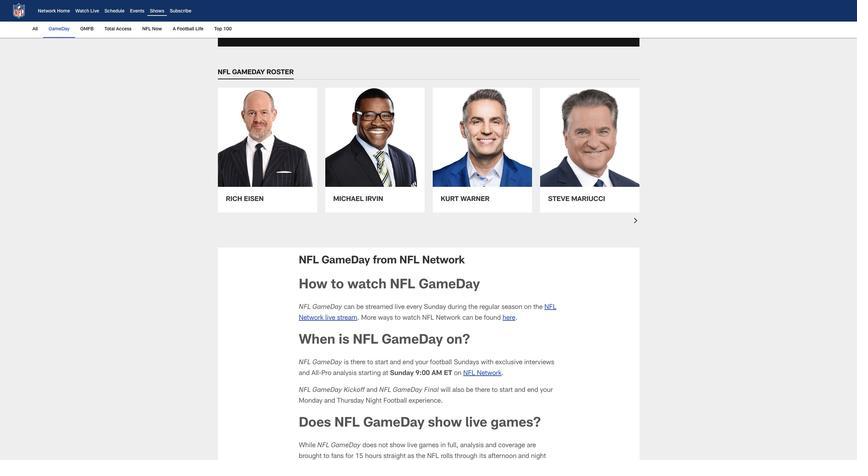 Task type: vqa. For each thing, say whether or not it's contained in the screenshot.
first "Final" from the right
no



Task type: locate. For each thing, give the bounding box(es) containing it.
analysis right pro
[[333, 371, 357, 378]]

to
[[331, 279, 344, 293], [395, 316, 401, 322], [367, 360, 373, 367], [492, 388, 498, 395], [324, 454, 330, 461]]

starting
[[358, 371, 381, 378]]

football inside will also be there to start and end your monday and thursday night football experience.
[[384, 399, 407, 405]]

irvin
[[365, 197, 383, 203]]

there up starting
[[351, 360, 366, 367]]

2 horizontal spatial be
[[475, 316, 482, 322]]

to inside does not show live games in full, analysis and coverage are brought to fans for 15 hours straight as the nfl rolls through its afternoon and nigh
[[324, 454, 330, 461]]

sunday right at
[[390, 371, 414, 378]]

1 vertical spatial end
[[527, 388, 538, 395]]

0 horizontal spatial your
[[415, 360, 428, 367]]

when
[[299, 334, 335, 348]]

1 horizontal spatial the
[[468, 305, 478, 311]]

0 horizontal spatial analysis
[[333, 371, 357, 378]]

analysis
[[333, 371, 357, 378], [460, 443, 484, 450]]

to right 'how'
[[331, 279, 344, 293]]

2 horizontal spatial the
[[533, 305, 543, 311]]

on right et
[[454, 371, 462, 378]]

be right also
[[466, 388, 473, 395]]

watch
[[75, 9, 89, 14]]

1 horizontal spatial show
[[428, 418, 462, 431]]

night
[[366, 399, 382, 405]]

0 horizontal spatial watch
[[347, 279, 387, 293]]

banner containing network home
[[0, 0, 857, 38]]

rolls
[[441, 454, 453, 461]]

to up starting
[[367, 360, 373, 367]]

sunday up . more ways to watch nfl network can be found here .
[[424, 305, 446, 311]]

analysis up through
[[460, 443, 484, 450]]

watch down every
[[402, 316, 421, 322]]

100
[[223, 27, 232, 32]]

end down when is nfl gameday on?
[[403, 360, 414, 367]]

and up night
[[367, 388, 378, 395]]

0 horizontal spatial start
[[375, 360, 388, 367]]

watch up streamed
[[347, 279, 387, 293]]

the right season
[[533, 305, 543, 311]]

end
[[403, 360, 414, 367], [527, 388, 538, 395]]

brought
[[299, 454, 322, 461]]

end inside will also be there to start and end your monday and thursday night football experience.
[[527, 388, 538, 395]]

nfl shield image
[[11, 3, 27, 19]]

as
[[408, 454, 414, 461]]

be left 'found' on the bottom of the page
[[475, 316, 482, 322]]

does
[[299, 418, 331, 431]]

michael irvin
[[333, 197, 383, 203]]

0 horizontal spatial football
[[177, 27, 194, 32]]

network inside "nfl network live stream"
[[299, 316, 324, 322]]

1 horizontal spatial can
[[462, 316, 473, 322]]

1 vertical spatial start
[[500, 388, 513, 395]]

on
[[524, 305, 532, 311], [454, 371, 462, 378]]

gameday
[[49, 27, 70, 32], [322, 256, 370, 267], [419, 279, 480, 293], [313, 305, 342, 311], [382, 334, 443, 348], [313, 360, 342, 367], [313, 388, 342, 395], [393, 388, 423, 395], [363, 418, 425, 431], [331, 443, 361, 450]]

football right a
[[177, 27, 194, 32]]

start
[[375, 360, 388, 367], [500, 388, 513, 395]]

2 horizontal spatial .
[[515, 316, 518, 322]]

end down the interviews on the bottom of the page
[[527, 388, 538, 395]]

1 horizontal spatial there
[[475, 388, 490, 395]]

. down exclusive
[[502, 371, 504, 378]]

steve mariucci image
[[540, 88, 639, 187]]

show up 'straight'
[[390, 443, 406, 450]]

1 vertical spatial show
[[390, 443, 406, 450]]

nfl network link
[[463, 371, 502, 378]]

ways
[[378, 316, 393, 322]]

1 horizontal spatial .
[[502, 371, 504, 378]]

banner
[[0, 0, 857, 38]]

1 horizontal spatial on
[[524, 305, 532, 311]]

0 horizontal spatial be
[[356, 305, 364, 311]]

2 vertical spatial be
[[466, 388, 473, 395]]

while
[[299, 443, 316, 450]]

rich
[[226, 197, 242, 203]]

football right night
[[384, 399, 407, 405]]

1 horizontal spatial be
[[466, 388, 473, 395]]

to down nfl network link
[[492, 388, 498, 395]]

et
[[444, 371, 452, 378]]

1 vertical spatial analysis
[[460, 443, 484, 450]]

and down exclusive
[[515, 388, 526, 395]]

and down the are
[[518, 454, 529, 461]]

the right during
[[468, 305, 478, 311]]

total access
[[105, 27, 132, 32]]

1 vertical spatial is
[[344, 360, 349, 367]]

can up stream
[[344, 305, 355, 311]]

1 horizontal spatial end
[[527, 388, 538, 395]]

the right the 'as'
[[416, 454, 425, 461]]

live
[[395, 305, 405, 311], [325, 316, 335, 322], [465, 418, 487, 431], [407, 443, 417, 450]]

here link
[[503, 316, 515, 322]]

pro
[[321, 371, 331, 378]]

does nfl gameday show live games?
[[299, 418, 541, 431]]

0 vertical spatial your
[[415, 360, 428, 367]]

is
[[339, 334, 349, 348], [344, 360, 349, 367]]

is right nfl gameday
[[344, 360, 349, 367]]

0 vertical spatial end
[[403, 360, 414, 367]]

1 vertical spatial watch
[[402, 316, 421, 322]]

events
[[130, 9, 144, 14]]

1 vertical spatial football
[[384, 399, 407, 405]]

start up at
[[375, 360, 388, 367]]

9:00
[[416, 371, 430, 378]]

on right season
[[524, 305, 532, 311]]

1 vertical spatial sunday
[[390, 371, 414, 378]]

network
[[38, 9, 56, 14], [422, 256, 465, 267], [299, 316, 324, 322], [436, 316, 461, 322], [477, 371, 502, 378]]

gameday
[[232, 70, 265, 76]]

is down stream
[[339, 334, 349, 348]]

1 horizontal spatial sunday
[[424, 305, 446, 311]]

kurt warner
[[441, 197, 490, 203]]

0 vertical spatial start
[[375, 360, 388, 367]]

1 horizontal spatial watch
[[402, 316, 421, 322]]

games?
[[491, 418, 541, 431]]

show inside does not show live games in full, analysis and coverage are brought to fans for 15 hours straight as the nfl rolls through its afternoon and nigh
[[390, 443, 406, 450]]

can
[[344, 305, 355, 311], [462, 316, 473, 322]]

subscribe link
[[170, 9, 191, 14]]

live up the 'as'
[[407, 443, 417, 450]]

1 vertical spatial can
[[462, 316, 473, 322]]

on?
[[446, 334, 470, 348]]

there inside is there to start and end your football sundays with exclusive interviews and all-pro analysis starting at
[[351, 360, 366, 367]]

to left fans
[[324, 454, 330, 461]]

while nfl gameday
[[299, 443, 361, 450]]

0 horizontal spatial on
[[454, 371, 462, 378]]

1 vertical spatial there
[[475, 388, 490, 395]]

stream
[[337, 316, 357, 322]]

nfln_talent_richeisen_1400x1000 image
[[218, 88, 317, 187]]

all-
[[312, 371, 321, 378]]

0 horizontal spatial can
[[344, 305, 355, 311]]

the inside does not show live games in full, analysis and coverage are brought to fans for 15 hours straight as the nfl rolls through its afternoon and nigh
[[416, 454, 425, 461]]

hours
[[365, 454, 382, 461]]

football
[[177, 27, 194, 32], [384, 399, 407, 405]]

its
[[479, 454, 486, 461]]

1 vertical spatial your
[[540, 388, 553, 395]]

and down when is nfl gameday on?
[[390, 360, 401, 367]]

0 horizontal spatial the
[[416, 454, 425, 461]]

0 horizontal spatial there
[[351, 360, 366, 367]]

your inside is there to start and end your football sundays with exclusive interviews and all-pro analysis starting at
[[415, 360, 428, 367]]

15
[[355, 454, 363, 461]]

. down season
[[515, 316, 518, 322]]

your down the interviews on the bottom of the page
[[540, 388, 553, 395]]

0 vertical spatial football
[[177, 27, 194, 32]]

the
[[468, 305, 478, 311], [533, 305, 543, 311], [416, 454, 425, 461]]

0 vertical spatial can
[[344, 305, 355, 311]]

show
[[428, 418, 462, 431], [390, 443, 406, 450]]

coverage
[[498, 443, 525, 450]]

through
[[455, 454, 478, 461]]

nfl gameday from nfl network
[[299, 256, 465, 267]]

network home
[[38, 9, 70, 14]]

there
[[351, 360, 366, 367], [475, 388, 490, 395]]

season
[[502, 305, 522, 311]]

warner_kurt_1400x1000 image
[[433, 88, 532, 187]]

watch
[[347, 279, 387, 293], [402, 316, 421, 322]]

0 vertical spatial analysis
[[333, 371, 357, 378]]

how to watch nfl gameday
[[299, 279, 480, 293]]

a football life
[[173, 27, 203, 32]]

show up the in
[[428, 418, 462, 431]]

is there to start and end your football sundays with exclusive interviews and all-pro analysis starting at
[[299, 360, 554, 378]]

. left more in the bottom of the page
[[357, 316, 359, 322]]

will also be there to start and end your monday and thursday night football experience.
[[299, 388, 553, 405]]

how
[[299, 279, 328, 293]]

total access link
[[102, 22, 134, 37]]

:
[[231, 26, 233, 31]]

1 horizontal spatial your
[[540, 388, 553, 395]]

subscribe
[[170, 9, 191, 14]]

start down exclusive
[[500, 388, 513, 395]]

football inside banner
[[177, 27, 194, 32]]

0 vertical spatial show
[[428, 418, 462, 431]]

straight
[[383, 454, 406, 461]]

be up more in the bottom of the page
[[356, 305, 364, 311]]

home
[[57, 9, 70, 14]]

fans
[[331, 454, 344, 461]]

be inside will also be there to start and end your monday and thursday night football experience.
[[466, 388, 473, 395]]

1 horizontal spatial football
[[384, 399, 407, 405]]

1 horizontal spatial start
[[500, 388, 513, 395]]

final
[[424, 388, 439, 395]]

your up 9:00
[[415, 360, 428, 367]]

nfln_talent_headshots_1400x1000_michael_irvin image
[[325, 88, 425, 187]]

watch live
[[75, 9, 99, 14]]

live left stream
[[325, 316, 335, 322]]

(0:
[[234, 26, 240, 31]]

1 horizontal spatial analysis
[[460, 443, 484, 450]]

0 vertical spatial be
[[356, 305, 364, 311]]

there down nfl network link
[[475, 388, 490, 395]]

shows
[[150, 9, 164, 14]]

there inside will also be there to start and end your monday and thursday night football experience.
[[475, 388, 490, 395]]

0 horizontal spatial show
[[390, 443, 406, 450]]

0 vertical spatial there
[[351, 360, 366, 367]]

can down during
[[462, 316, 473, 322]]

live inside does not show live games in full, analysis and coverage are brought to fans for 15 hours straight as the nfl rolls through its afternoon and nigh
[[407, 443, 417, 450]]

0 horizontal spatial end
[[403, 360, 414, 367]]



Task type: describe. For each thing, give the bounding box(es) containing it.
from
[[373, 256, 397, 267]]

schedule
[[104, 9, 125, 14]]

with
[[481, 360, 494, 367]]

found
[[484, 316, 501, 322]]

1 vertical spatial on
[[454, 371, 462, 378]]

ad
[[225, 26, 230, 31]]

jared goff addresses the media after nfc championship game loss vs. 49ers image
[[598, 32, 637, 53]]

nfl now
[[142, 27, 162, 32]]

now
[[152, 27, 162, 32]]

streamed
[[365, 305, 393, 311]]

access
[[116, 27, 132, 32]]

sundays
[[454, 360, 479, 367]]

nfl network live stream link
[[299, 305, 556, 322]]

your inside will also be there to start and end your monday and thursday night football experience.
[[540, 388, 553, 395]]

0 vertical spatial is
[[339, 334, 349, 348]]

during
[[448, 305, 467, 311]]

life
[[195, 27, 203, 32]]

start inside will also be there to start and end your monday and thursday night football experience.
[[500, 388, 513, 395]]

michael
[[333, 197, 364, 203]]

all
[[32, 27, 38, 32]]

nfl inside does not show live games in full, analysis and coverage are brought to fans for 15 hours straight as the nfl rolls through its afternoon and nigh
[[427, 454, 439, 461]]

more
[[361, 316, 376, 322]]

afternoon
[[488, 454, 517, 461]]

nfl gameday
[[299, 360, 342, 367]]

when is nfl gameday on?
[[299, 334, 470, 348]]

is inside is there to start and end your football sundays with exclusive interviews and all-pro analysis starting at
[[344, 360, 349, 367]]

1 vertical spatial be
[[475, 316, 482, 322]]

rich eisen
[[226, 197, 264, 203]]

total
[[105, 27, 115, 32]]

to right ways
[[395, 316, 401, 322]]

warner
[[461, 197, 490, 203]]

shows link
[[150, 9, 164, 14]]

watch live link
[[75, 9, 99, 14]]

end inside is there to start and end your football sundays with exclusive interviews and all-pro analysis starting at
[[403, 360, 414, 367]]

roster
[[267, 70, 294, 76]]

0 vertical spatial watch
[[347, 279, 387, 293]]

am
[[432, 371, 442, 378]]

kurt
[[441, 197, 459, 203]]

sunday 9:00 am et on nfl network .
[[390, 371, 504, 378]]

analysis inside is there to start and end your football sundays with exclusive interviews and all-pro analysis starting at
[[333, 371, 357, 378]]

start inside is there to start and end your football sundays with exclusive interviews and all-pro analysis starting at
[[375, 360, 388, 367]]

0 horizontal spatial sunday
[[390, 371, 414, 378]]

top
[[214, 27, 222, 32]]

nfl gameday roster
[[218, 70, 294, 76]]

0 vertical spatial sunday
[[424, 305, 446, 311]]

a football life link
[[170, 22, 206, 37]]

and up 'its'
[[486, 443, 497, 450]]

thursday
[[337, 399, 364, 405]]

also
[[452, 388, 464, 395]]

in
[[441, 443, 446, 450]]

nfl gameday can be streamed live every sunday during the regular season on the
[[299, 305, 544, 311]]

and left all-
[[299, 371, 310, 378]]

mariucci
[[571, 197, 605, 203]]

live inside "nfl network live stream"
[[325, 316, 335, 322]]

every
[[406, 305, 422, 311]]

live
[[90, 9, 99, 14]]

0 horizontal spatial .
[[357, 316, 359, 322]]

nfl inside "nfl network live stream"
[[544, 305, 556, 311]]

and right monday
[[324, 399, 335, 405]]

at
[[383, 371, 388, 378]]

down image
[[634, 218, 639, 224]]

steve mariucci
[[548, 197, 605, 203]]

gmfb link
[[78, 22, 96, 37]]

top 100 link
[[212, 22, 234, 37]]

here
[[503, 316, 515, 322]]

all link
[[32, 22, 41, 37]]

to inside will also be there to start and end your monday and thursday night football experience.
[[492, 388, 498, 395]]

gameday link
[[46, 22, 72, 37]]

0 vertical spatial on
[[524, 305, 532, 311]]

nfl network live stream
[[299, 305, 556, 322]]

for
[[345, 454, 354, 461]]

to inside is there to start and end your football sundays with exclusive interviews and all-pro analysis starting at
[[367, 360, 373, 367]]

does not show live games in full, analysis and coverage are brought to fans for 15 hours straight as the nfl rolls through its afternoon and nigh
[[299, 443, 546, 461]]

regular
[[480, 305, 500, 311]]

live left every
[[395, 305, 405, 311]]

not
[[379, 443, 388, 450]]

events link
[[130, 9, 144, 14]]

nfl gameday kickoff and nfl gameday final
[[299, 388, 439, 395]]

eisen
[[244, 197, 264, 203]]

games
[[419, 443, 439, 450]]

experience.
[[409, 399, 443, 405]]

nfl now link
[[140, 22, 165, 37]]

live up 'its'
[[465, 418, 487, 431]]

will
[[441, 388, 451, 395]]

football
[[430, 360, 452, 367]]

nfl inside banner
[[142, 27, 151, 32]]

interviews
[[524, 360, 554, 367]]

analysis inside does not show live games in full, analysis and coverage are brought to fans for 15 hours straight as the nfl rolls through its afternoon and nigh
[[460, 443, 484, 450]]

monday
[[299, 399, 322, 405]]

. more ways to watch nfl network can be found here .
[[357, 316, 518, 322]]

top 100
[[214, 27, 232, 32]]

steve
[[548, 197, 570, 203]]



